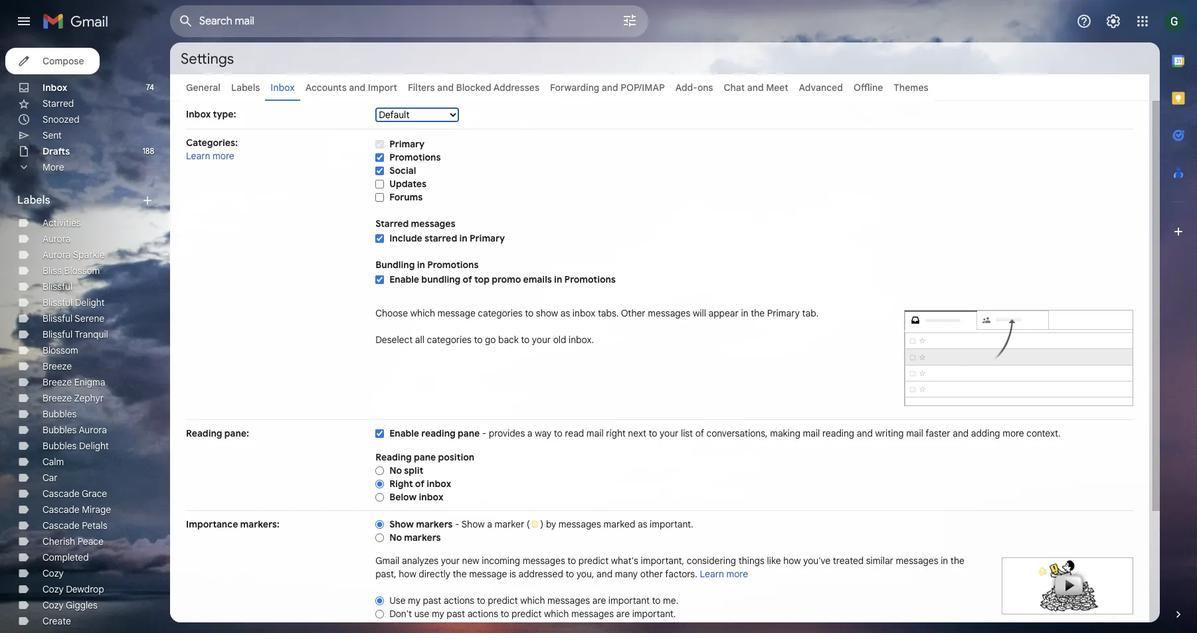 Task type: locate. For each thing, give the bounding box(es) containing it.
breeze down blossom link
[[43, 361, 72, 373]]

bubbles for aurora
[[43, 425, 77, 437]]

inbox link right labels link
[[271, 82, 295, 94]]

2 enable from the top
[[390, 428, 419, 440]]

primary up social
[[390, 138, 425, 150]]

categories up back
[[478, 308, 523, 320]]

grace
[[82, 488, 107, 500]]

No split radio
[[376, 466, 384, 476]]

completed link
[[43, 552, 89, 564]]

your left new on the bottom of the page
[[441, 556, 460, 567]]

inbox right labels link
[[271, 82, 295, 94]]

show left marker at the left of page
[[462, 519, 485, 531]]

labels for labels link
[[231, 82, 260, 94]]

2 cascade from the top
[[43, 504, 80, 516]]

more down "categories:"
[[213, 150, 234, 162]]

blissful for blissful tranquil
[[43, 329, 73, 341]]

delight for blissful delight
[[75, 297, 105, 309]]

cascade petals
[[43, 520, 107, 532]]

more button
[[0, 159, 159, 175]]

important
[[609, 595, 650, 607]]

as
[[561, 308, 570, 320], [638, 519, 648, 531]]

labels inside navigation
[[17, 194, 50, 207]]

compose button
[[5, 48, 100, 74]]

which
[[410, 308, 435, 320], [520, 595, 545, 607], [544, 609, 569, 621]]

compose
[[43, 55, 84, 67]]

cozy for cozy link
[[43, 568, 64, 580]]

labels heading
[[17, 194, 141, 207]]

a left way at bottom left
[[528, 428, 533, 440]]

labels
[[231, 82, 260, 94], [17, 194, 50, 207]]

3 cozy from the top
[[43, 600, 64, 612]]

predict down "use my past actions to predict which messages are important to me."
[[512, 609, 542, 621]]

how right like
[[784, 556, 801, 567]]

aurora down activities at the top of the page
[[43, 233, 71, 245]]

None radio
[[376, 520, 384, 530]]

breeze enigma link
[[43, 377, 105, 389]]

learn more link down "categories:"
[[186, 150, 234, 162]]

1 horizontal spatial pane
[[458, 428, 480, 440]]

188
[[142, 146, 154, 156]]

3 bubbles from the top
[[43, 441, 77, 453]]

inbox type:
[[186, 108, 236, 120]]

to right next
[[649, 428, 658, 440]]

my right use
[[432, 609, 444, 621]]

meet
[[766, 82, 788, 94]]

promotions up choose which message categories to show as inbox tabs. other messages will appear in the primary tab.
[[565, 274, 616, 286]]

past up use
[[423, 595, 441, 607]]

which up don't use my past actions to predict which messages are important.
[[520, 595, 545, 607]]

cascade mirage link
[[43, 504, 111, 516]]

1 vertical spatial message
[[469, 569, 507, 581]]

1 vertical spatial the
[[951, 556, 965, 567]]

1 vertical spatial bubbles
[[43, 425, 77, 437]]

1 vertical spatial your
[[660, 428, 679, 440]]

bubbles link
[[43, 409, 77, 421]]

tab list
[[1160, 43, 1197, 586]]

completed
[[43, 552, 89, 564]]

inbox left the type:
[[186, 108, 211, 120]]

cozy up create
[[43, 600, 64, 612]]

1 horizontal spatial inbox link
[[271, 82, 295, 94]]

enable
[[390, 274, 419, 286], [390, 428, 419, 440]]

1 vertical spatial markers
[[404, 532, 441, 544]]

0 horizontal spatial how
[[399, 569, 416, 581]]

don't use my past actions to predict which messages are important.
[[390, 609, 676, 621]]

Updates checkbox
[[376, 179, 384, 189]]

and inside 'gmail analyzes your new incoming messages to predict what's important, considering things like how you've treated similar messages in the past, how directly the message is addressed to you, and many other factors.'
[[597, 569, 613, 581]]

0 horizontal spatial reading
[[422, 428, 456, 440]]

blissful tranquil link
[[43, 329, 108, 341]]

importance markers:
[[186, 519, 280, 531]]

social
[[390, 165, 416, 177]]

inbox up starred 'link' on the top
[[43, 82, 67, 94]]

of up the below inbox
[[415, 478, 425, 490]]

blissful down blissful delight link
[[43, 313, 73, 325]]

actions down "use my past actions to predict which messages are important to me."
[[468, 609, 498, 621]]

1 cozy from the top
[[43, 568, 64, 580]]

your left list
[[660, 428, 679, 440]]

0 vertical spatial as
[[561, 308, 570, 320]]

bubbles down breeze zephyr link
[[43, 409, 77, 421]]

aurora down aurora link
[[43, 249, 71, 261]]

bliss blossom link
[[43, 265, 100, 277]]

1 horizontal spatial your
[[532, 334, 551, 346]]

import
[[368, 82, 397, 94]]

more
[[213, 150, 234, 162], [1003, 428, 1024, 440], [727, 569, 748, 581]]

reading for reading pane:
[[186, 428, 222, 440]]

promotions up social
[[390, 152, 441, 163]]

important. down the me.
[[632, 609, 676, 621]]

0 horizontal spatial the
[[453, 569, 467, 581]]

starred inside labels navigation
[[43, 98, 74, 110]]

1 vertical spatial primary
[[470, 233, 505, 245]]

blissful for blissful serene
[[43, 313, 73, 325]]

bundling
[[422, 274, 461, 286]]

2 bubbles from the top
[[43, 425, 77, 437]]

starred for starred 'link' on the top
[[43, 98, 74, 110]]

2 vertical spatial more
[[727, 569, 748, 581]]

0 vertical spatial your
[[532, 334, 551, 346]]

actions down directly at bottom
[[444, 595, 475, 607]]

cozy down the completed "link"
[[43, 568, 64, 580]]

aurora up bubbles delight link
[[79, 425, 107, 437]]

like
[[767, 556, 781, 567]]

2 vertical spatial breeze
[[43, 393, 72, 405]]

3 blissful from the top
[[43, 313, 73, 325]]

0 vertical spatial markers
[[416, 519, 453, 531]]

learn more link
[[186, 150, 234, 162], [700, 569, 748, 581]]

blissful serene link
[[43, 313, 104, 325]]

1 blissful from the top
[[43, 281, 73, 293]]

2 reading from the left
[[823, 428, 855, 440]]

2 no from the top
[[390, 532, 402, 544]]

0 horizontal spatial as
[[561, 308, 570, 320]]

0 vertical spatial aurora
[[43, 233, 71, 245]]

1 vertical spatial categories
[[427, 334, 472, 346]]

1 cascade from the top
[[43, 488, 80, 500]]

1 horizontal spatial -
[[482, 428, 487, 440]]

primary left tab.
[[767, 308, 800, 320]]

cascade down "cascade grace"
[[43, 504, 80, 516]]

2 horizontal spatial more
[[1003, 428, 1024, 440]]

learn inside categories: learn more
[[186, 150, 210, 162]]

activities link
[[43, 217, 81, 229]]

1 vertical spatial learn
[[700, 569, 724, 581]]

1 vertical spatial how
[[399, 569, 416, 581]]

message down bundling
[[438, 308, 476, 320]]

messages up starred
[[411, 218, 456, 230]]

blissful down bliss in the top left of the page
[[43, 281, 73, 293]]

enable down the bundling
[[390, 274, 419, 286]]

2 vertical spatial bubbles
[[43, 441, 77, 453]]

markers up the no markers
[[416, 519, 453, 531]]

0 vertical spatial important.
[[650, 519, 694, 531]]

None radio
[[376, 610, 384, 620]]

search mail image
[[174, 9, 198, 33]]

bubbles for delight
[[43, 441, 77, 453]]

reading left pane:
[[186, 428, 222, 440]]

general link
[[186, 82, 221, 94]]

0 vertical spatial inbox
[[573, 308, 596, 320]]

bubbles down bubbles link
[[43, 425, 77, 437]]

Enable bundling of top promo emails in Promotions checkbox
[[376, 275, 384, 285]]

1 horizontal spatial reading
[[823, 428, 855, 440]]

1 horizontal spatial primary
[[470, 233, 505, 245]]

2 vertical spatial your
[[441, 556, 460, 567]]

show up the no markers
[[390, 519, 414, 531]]

0 horizontal spatial your
[[441, 556, 460, 567]]

ons
[[698, 82, 713, 94]]

to left the me.
[[652, 595, 661, 607]]

promotions up bundling
[[427, 259, 479, 271]]

bubbles aurora
[[43, 425, 107, 437]]

how down analyzes
[[399, 569, 416, 581]]

markers for no
[[404, 532, 441, 544]]

are down important
[[616, 609, 630, 621]]

of left top on the top of page
[[463, 274, 472, 286]]

1 vertical spatial breeze
[[43, 377, 72, 389]]

in up bundling
[[417, 259, 425, 271]]

0 vertical spatial no
[[390, 465, 402, 477]]

is
[[510, 569, 516, 581]]

1 vertical spatial my
[[432, 609, 444, 621]]

all
[[415, 334, 425, 346]]

and left "pop/imap"
[[602, 82, 618, 94]]

1 vertical spatial inbox
[[427, 478, 451, 490]]

cascade down car link
[[43, 488, 80, 500]]

car
[[43, 472, 58, 484]]

and right you,
[[597, 569, 613, 581]]

pop/imap
[[621, 82, 665, 94]]

bubbles up calm link
[[43, 441, 77, 453]]

1 horizontal spatial reading
[[376, 452, 412, 464]]

analyzes
[[402, 556, 439, 567]]

of right list
[[696, 428, 704, 440]]

No markers radio
[[376, 533, 384, 543]]

way
[[535, 428, 552, 440]]

) by messages marked as important.
[[540, 519, 694, 531]]

0 horizontal spatial more
[[213, 150, 234, 162]]

1 horizontal spatial the
[[751, 308, 765, 320]]

blossom up breeze link
[[43, 345, 78, 357]]

no markers
[[390, 532, 441, 544]]

predict up you,
[[579, 556, 609, 567]]

cozy giggles
[[43, 600, 98, 612]]

emails
[[523, 274, 552, 286]]

past
[[423, 595, 441, 607], [447, 609, 465, 621]]

0 vertical spatial learn
[[186, 150, 210, 162]]

breeze zephyr
[[43, 393, 104, 405]]

cozy for cozy giggles
[[43, 600, 64, 612]]

which down "use my past actions to predict which messages are important to me."
[[544, 609, 569, 621]]

support image
[[1076, 13, 1092, 29]]

0 vertical spatial labels
[[231, 82, 260, 94]]

add-ons
[[676, 82, 713, 94]]

to left the go at bottom
[[474, 334, 483, 346]]

filters and blocked addresses
[[408, 82, 540, 94]]

factors.
[[665, 569, 698, 581]]

2 vertical spatial which
[[544, 609, 569, 621]]

cherish
[[43, 536, 75, 548]]

0 horizontal spatial mail
[[587, 428, 604, 440]]

reading up reading pane position
[[422, 428, 456, 440]]

similar
[[866, 556, 894, 567]]

message down incoming at the bottom left of page
[[469, 569, 507, 581]]

0 horizontal spatial show
[[390, 519, 414, 531]]

mail left faster
[[906, 428, 924, 440]]

Search mail text field
[[199, 15, 585, 28]]

0 vertical spatial of
[[463, 274, 472, 286]]

1 vertical spatial promotions
[[427, 259, 479, 271]]

None search field
[[170, 5, 649, 37]]

pane up split
[[414, 452, 436, 464]]

None checkbox
[[376, 429, 384, 439]]

more right adding
[[1003, 428, 1024, 440]]

0 vertical spatial predict
[[579, 556, 609, 567]]

as right show
[[561, 308, 570, 320]]

0 vertical spatial which
[[410, 308, 435, 320]]

1 vertical spatial delight
[[79, 441, 109, 453]]

past,
[[376, 569, 396, 581]]

0 horizontal spatial a
[[487, 519, 492, 531]]

conversations,
[[707, 428, 768, 440]]

use
[[414, 609, 429, 621]]

to left what's
[[568, 556, 576, 567]]

0 vertical spatial blossom
[[64, 265, 100, 277]]

2 vertical spatial of
[[415, 478, 425, 490]]

read
[[565, 428, 584, 440]]

the
[[751, 308, 765, 320], [951, 556, 965, 567], [453, 569, 467, 581]]

enable for enable bundling of top promo emails in promotions
[[390, 274, 419, 286]]

0 horizontal spatial -
[[455, 519, 459, 531]]

inbox link up starred 'link' on the top
[[43, 82, 67, 94]]

0 vertical spatial enable
[[390, 274, 419, 286]]

0 vertical spatial primary
[[390, 138, 425, 150]]

labels up activities link
[[17, 194, 50, 207]]

your left old at bottom left
[[532, 334, 551, 346]]

1 vertical spatial reading
[[376, 452, 412, 464]]

primary
[[390, 138, 425, 150], [470, 233, 505, 245], [767, 308, 800, 320]]

serene
[[75, 313, 104, 325]]

1 vertical spatial past
[[447, 609, 465, 621]]

and left writing
[[857, 428, 873, 440]]

below
[[390, 492, 417, 504]]

choose
[[376, 308, 408, 320]]

4 blissful from the top
[[43, 329, 73, 341]]

1 vertical spatial which
[[520, 595, 545, 607]]

will
[[693, 308, 706, 320]]

markers up analyzes
[[404, 532, 441, 544]]

labels for labels heading
[[17, 194, 50, 207]]

to right way at bottom left
[[554, 428, 563, 440]]

use
[[390, 595, 406, 607]]

0 vertical spatial a
[[528, 428, 533, 440]]

labels link
[[231, 82, 260, 94]]

Right of inbox radio
[[376, 480, 384, 490]]

1 vertical spatial labels
[[17, 194, 50, 207]]

no up right
[[390, 465, 402, 477]]

1 vertical spatial pane
[[414, 452, 436, 464]]

aurora sparkle
[[43, 249, 105, 261]]

sent link
[[43, 130, 62, 142]]

2 blissful from the top
[[43, 297, 73, 309]]

choose which message categories to show as inbox tabs. other messages will appear in the primary tab.
[[376, 308, 819, 320]]

1 horizontal spatial mail
[[803, 428, 820, 440]]

predict
[[579, 556, 609, 567], [488, 595, 518, 607], [512, 609, 542, 621]]

0 vertical spatial past
[[423, 595, 441, 607]]

2 vertical spatial aurora
[[79, 425, 107, 437]]

3 breeze from the top
[[43, 393, 72, 405]]

1 horizontal spatial are
[[616, 609, 630, 621]]

1 vertical spatial -
[[455, 519, 459, 531]]

0 horizontal spatial learn
[[186, 150, 210, 162]]

1 horizontal spatial starred
[[376, 218, 409, 230]]

reading left writing
[[823, 428, 855, 440]]

aurora sparkle link
[[43, 249, 105, 261]]

1 breeze from the top
[[43, 361, 72, 373]]

starred messages
[[376, 218, 456, 230]]

messages right by
[[559, 519, 601, 531]]

filters and blocked addresses link
[[408, 82, 540, 94]]

reading pane position
[[376, 452, 475, 464]]

inbox up the below inbox
[[427, 478, 451, 490]]

3 mail from the left
[[906, 428, 924, 440]]

2 cozy from the top
[[43, 584, 64, 596]]

0 vertical spatial my
[[408, 595, 421, 607]]

in right appear
[[741, 308, 749, 320]]

create link
[[43, 616, 71, 628]]

delight down the bubbles aurora link
[[79, 441, 109, 453]]

starred up include starred in primary checkbox
[[376, 218, 409, 230]]

blissful tranquil
[[43, 329, 108, 341]]

Primary checkbox
[[376, 139, 384, 149]]

1 vertical spatial no
[[390, 532, 402, 544]]

1 horizontal spatial how
[[784, 556, 801, 567]]

accounts and import
[[305, 82, 397, 94]]

1 vertical spatial a
[[487, 519, 492, 531]]

blocked
[[456, 82, 491, 94]]

2 vertical spatial cascade
[[43, 520, 80, 532]]

2 vertical spatial primary
[[767, 308, 800, 320]]

things
[[739, 556, 765, 567]]

forums
[[390, 191, 423, 203]]

cascade for cascade grace
[[43, 488, 80, 500]]

1 enable from the top
[[390, 274, 419, 286]]

1 vertical spatial more
[[1003, 428, 1024, 440]]

important,
[[641, 556, 685, 567]]

labels up the type:
[[231, 82, 260, 94]]

2 show from the left
[[462, 519, 485, 531]]

learn
[[186, 150, 210, 162], [700, 569, 724, 581]]

1 inbox link from the left
[[43, 82, 67, 94]]

cozy down cozy link
[[43, 584, 64, 596]]

learn down considering
[[700, 569, 724, 581]]

0 vertical spatial bubbles
[[43, 409, 77, 421]]

your
[[532, 334, 551, 346], [660, 428, 679, 440], [441, 556, 460, 567]]

2 breeze from the top
[[43, 377, 72, 389]]

breeze for breeze enigma
[[43, 377, 72, 389]]

delight for bubbles delight
[[79, 441, 109, 453]]

as right the marked
[[638, 519, 648, 531]]

breeze enigma
[[43, 377, 105, 389]]

1 vertical spatial are
[[616, 609, 630, 621]]

learn down "categories:"
[[186, 150, 210, 162]]

3 cascade from the top
[[43, 520, 80, 532]]

inbox.
[[569, 334, 594, 346]]

0 horizontal spatial starred
[[43, 98, 74, 110]]

appear
[[709, 308, 739, 320]]

more down things
[[727, 569, 748, 581]]

0 horizontal spatial labels
[[17, 194, 50, 207]]

2 vertical spatial cozy
[[43, 600, 64, 612]]

pane up position
[[458, 428, 480, 440]]

1 no from the top
[[390, 465, 402, 477]]

important. up important,
[[650, 519, 694, 531]]

0 vertical spatial the
[[751, 308, 765, 320]]

mail right read
[[587, 428, 604, 440]]

primary up top on the top of page
[[470, 233, 505, 245]]

blissful for 'blissful' link
[[43, 281, 73, 293]]

reading for reading pane position
[[376, 452, 412, 464]]



Task type: describe. For each thing, give the bounding box(es) containing it.
by
[[546, 519, 556, 531]]

importance
[[186, 519, 238, 531]]

link to an instructional video for priority inbox image
[[1002, 558, 1134, 615]]

new
[[462, 556, 480, 567]]

to left you,
[[566, 569, 574, 581]]

2 vertical spatial inbox
[[419, 492, 444, 504]]

1 horizontal spatial inbox
[[186, 108, 211, 120]]

messages down important
[[571, 609, 614, 621]]

1 horizontal spatial of
[[463, 274, 472, 286]]

cascade mirage
[[43, 504, 111, 516]]

0 vertical spatial categories
[[478, 308, 523, 320]]

0 horizontal spatial learn more link
[[186, 150, 234, 162]]

1 reading from the left
[[422, 428, 456, 440]]

your inside 'gmail analyzes your new incoming messages to predict what's important, considering things like how you've treated similar messages in the past, how directly the message is addressed to you, and many other factors.'
[[441, 556, 460, 567]]

2 horizontal spatial your
[[660, 428, 679, 440]]

bliss
[[43, 265, 62, 277]]

next
[[628, 428, 647, 440]]

2 inbox link from the left
[[271, 82, 295, 94]]

cozy link
[[43, 568, 64, 580]]

2 horizontal spatial the
[[951, 556, 965, 567]]

snoozed link
[[43, 114, 80, 126]]

more inside categories: learn more
[[213, 150, 234, 162]]

1 bubbles from the top
[[43, 409, 77, 421]]

messages up addressed
[[523, 556, 565, 567]]

making
[[770, 428, 801, 440]]

calm
[[43, 457, 64, 468]]

in right emails
[[554, 274, 562, 286]]

add-
[[676, 82, 698, 94]]

cascade for cascade mirage
[[43, 504, 80, 516]]

use my past actions to predict which messages are important to me.
[[390, 595, 679, 607]]

enigma
[[74, 377, 105, 389]]

main menu image
[[16, 13, 32, 29]]

breeze for breeze zephyr
[[43, 393, 72, 405]]

filters
[[408, 82, 435, 94]]

more
[[43, 161, 64, 173]]

2 vertical spatial promotions
[[565, 274, 616, 286]]

advanced search options image
[[617, 7, 643, 34]]

0 vertical spatial message
[[438, 308, 476, 320]]

list
[[681, 428, 693, 440]]

learn more
[[700, 569, 748, 581]]

starred
[[425, 233, 457, 245]]

1 horizontal spatial a
[[528, 428, 533, 440]]

message inside 'gmail analyzes your new incoming messages to predict what's important, considering things like how you've treated similar messages in the past, how directly the message is addressed to you, and many other factors.'
[[469, 569, 507, 581]]

Forums checkbox
[[376, 193, 384, 203]]

to down "use my past actions to predict which messages are important to me."
[[501, 609, 509, 621]]

0 horizontal spatial categories
[[427, 334, 472, 346]]

0 horizontal spatial my
[[408, 595, 421, 607]]

markers:
[[240, 519, 280, 531]]

old
[[553, 334, 566, 346]]

cherish peace link
[[43, 536, 104, 548]]

treated
[[833, 556, 864, 567]]

1 vertical spatial blossom
[[43, 345, 78, 357]]

cascade petals link
[[43, 520, 107, 532]]

1 horizontal spatial as
[[638, 519, 648, 531]]

zephyr
[[74, 393, 104, 405]]

messages right similar
[[896, 556, 939, 567]]

right
[[606, 428, 626, 440]]

include starred in primary
[[390, 233, 505, 245]]

1 vertical spatial predict
[[488, 595, 518, 607]]

cozy for cozy dewdrop
[[43, 584, 64, 596]]

include
[[390, 233, 422, 245]]

blissful link
[[43, 281, 73, 293]]

settings image
[[1106, 13, 1122, 29]]

inbox inside labels navigation
[[43, 82, 67, 94]]

predict inside 'gmail analyzes your new incoming messages to predict what's important, considering things like how you've treated similar messages in the past, how directly the message is addressed to you, and many other factors.'
[[579, 556, 609, 567]]

you,
[[577, 569, 594, 581]]

enable for enable reading pane - provides a way to read mail right next to your list of conversations, making mail reading and writing mail faster and adding more context.
[[390, 428, 419, 440]]

markers for show
[[416, 519, 453, 531]]

activities
[[43, 217, 81, 229]]

no for no split
[[390, 465, 402, 477]]

forwarding and pop/imap
[[550, 82, 665, 94]]

tab.
[[802, 308, 819, 320]]

1 horizontal spatial learn
[[700, 569, 724, 581]]

to left show
[[525, 308, 534, 320]]

Use my past actions to predict which messages are important to me. radio
[[376, 597, 384, 607]]

0 vertical spatial promotions
[[390, 152, 441, 163]]

gmail analyzes your new incoming messages to predict what's important, considering things like how you've treated similar messages in the past, how directly the message is addressed to you, and many other factors.
[[376, 556, 965, 581]]

advanced
[[799, 82, 843, 94]]

0 vertical spatial pane
[[458, 428, 480, 440]]

blissful for blissful delight
[[43, 297, 73, 309]]

0 horizontal spatial are
[[593, 595, 606, 607]]

aurora for aurora link
[[43, 233, 71, 245]]

categories: learn more
[[186, 137, 238, 162]]

Include starred in Primary checkbox
[[376, 234, 384, 244]]

addressed
[[519, 569, 563, 581]]

cozy giggles link
[[43, 600, 98, 612]]

0 vertical spatial how
[[784, 556, 801, 567]]

drafts
[[43, 146, 70, 157]]

cascade for cascade petals
[[43, 520, 80, 532]]

Social checkbox
[[376, 166, 384, 176]]

in right starred
[[459, 233, 468, 245]]

other
[[640, 569, 663, 581]]

and right filters
[[437, 82, 454, 94]]

1 vertical spatial actions
[[468, 609, 498, 621]]

labels navigation
[[0, 43, 170, 634]]

2 horizontal spatial primary
[[767, 308, 800, 320]]

no for no markers
[[390, 532, 402, 544]]

1 vertical spatial learn more link
[[700, 569, 748, 581]]

reading pane:
[[186, 428, 249, 440]]

cozy dewdrop
[[43, 584, 104, 596]]

general
[[186, 82, 221, 94]]

provides
[[489, 428, 525, 440]]

type:
[[213, 108, 236, 120]]

other
[[621, 308, 646, 320]]

in inside 'gmail analyzes your new incoming messages to predict what's important, considering things like how you've treated similar messages in the past, how directly the message is addressed to you, and many other factors.'
[[941, 556, 948, 567]]

Below inbox radio
[[376, 493, 384, 503]]

1 show from the left
[[390, 519, 414, 531]]

2 mail from the left
[[803, 428, 820, 440]]

me.
[[663, 595, 679, 607]]

0 horizontal spatial past
[[423, 595, 441, 607]]

right of inbox
[[390, 478, 451, 490]]

bubbles delight link
[[43, 441, 109, 453]]

2 vertical spatial predict
[[512, 609, 542, 621]]

breeze for breeze link
[[43, 361, 72, 373]]

1 mail from the left
[[587, 428, 604, 440]]

giggles
[[66, 600, 98, 612]]

0 horizontal spatial of
[[415, 478, 425, 490]]

right
[[390, 478, 413, 490]]

bundling
[[376, 259, 415, 271]]

gmail image
[[43, 8, 115, 35]]

starred for starred messages
[[376, 218, 409, 230]]

updates
[[390, 178, 427, 190]]

to down new on the bottom of the page
[[477, 595, 486, 607]]

to right back
[[521, 334, 530, 346]]

marker
[[495, 519, 524, 531]]

deselect
[[376, 334, 413, 346]]

settings
[[181, 50, 234, 67]]

calm link
[[43, 457, 64, 468]]

0 vertical spatial actions
[[444, 595, 475, 607]]

top
[[474, 274, 490, 286]]

aurora for aurora sparkle
[[43, 249, 71, 261]]

bliss blossom
[[43, 265, 100, 277]]

1 horizontal spatial past
[[447, 609, 465, 621]]

Promotions checkbox
[[376, 153, 384, 163]]

considering
[[687, 556, 736, 567]]

sent
[[43, 130, 62, 142]]

and right faster
[[953, 428, 969, 440]]

back
[[498, 334, 519, 346]]

1 horizontal spatial my
[[432, 609, 444, 621]]

blossom link
[[43, 345, 78, 357]]

74
[[146, 82, 154, 92]]

and left import
[[349, 82, 366, 94]]

1 vertical spatial important.
[[632, 609, 676, 621]]

and right chat
[[747, 82, 764, 94]]

starred link
[[43, 98, 74, 110]]

show
[[536, 308, 558, 320]]

messages left will
[[648, 308, 691, 320]]

messages down you,
[[548, 595, 590, 607]]

adding
[[971, 428, 1000, 440]]

1 vertical spatial of
[[696, 428, 704, 440]]

offline
[[854, 82, 883, 94]]

faster
[[926, 428, 951, 440]]

2 horizontal spatial inbox
[[271, 82, 295, 94]]

writing
[[875, 428, 904, 440]]

dewdrop
[[66, 584, 104, 596]]

pane:
[[224, 428, 249, 440]]

peace
[[78, 536, 104, 548]]

1 horizontal spatial more
[[727, 569, 748, 581]]

snoozed
[[43, 114, 80, 126]]

chat
[[724, 82, 745, 94]]

0 vertical spatial -
[[482, 428, 487, 440]]



Task type: vqa. For each thing, say whether or not it's contained in the screenshot.
2nd row from the bottom of the page
no



